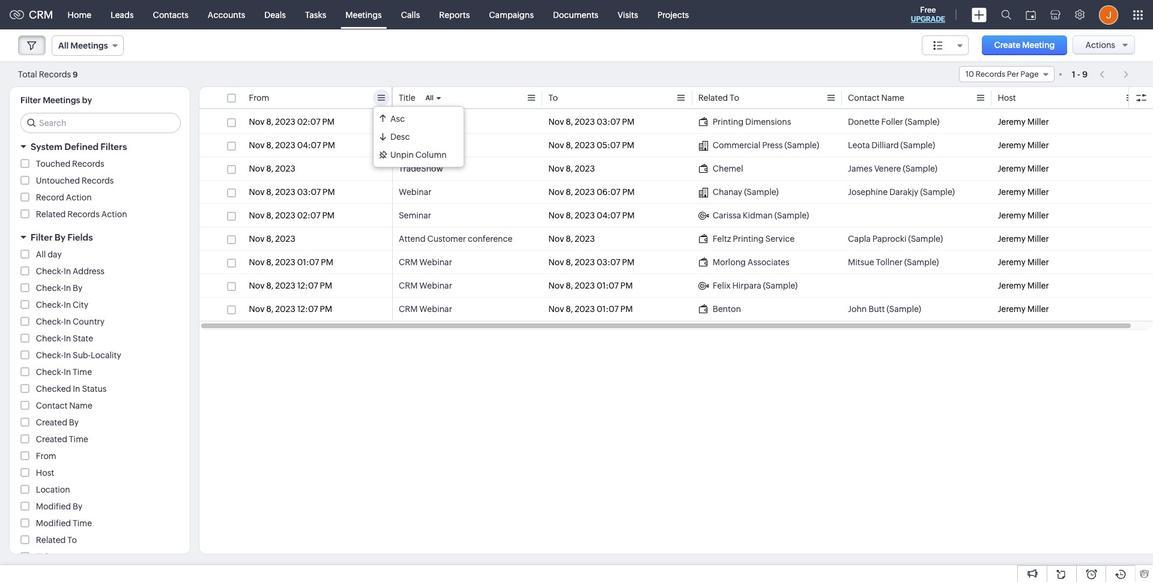 Task type: locate. For each thing, give the bounding box(es) containing it.
1 jeremy from the top
[[998, 117, 1026, 127]]

paprocki
[[873, 234, 907, 244]]

1 horizontal spatial contact name
[[848, 93, 905, 103]]

06:07
[[597, 187, 621, 197]]

1
[[1072, 69, 1076, 79]]

check- for check-in address
[[36, 267, 64, 276]]

3 jeremy miller from the top
[[998, 164, 1049, 174]]

location
[[36, 485, 70, 495]]

in left status
[[73, 385, 80, 394]]

by inside dropdown button
[[55, 233, 65, 243]]

jeremy for john butt (sample)
[[998, 305, 1026, 314]]

miller for mitsue tollner (sample)
[[1028, 258, 1049, 267]]

attend
[[399, 234, 426, 244]]

all up column at the left top of page
[[426, 94, 434, 102]]

2 vertical spatial nov 8, 2023 03:07 pm
[[549, 258, 635, 267]]

visits link
[[608, 0, 648, 29]]

(sample) inside chanay (sample) link
[[744, 187, 779, 197]]

action up related records action
[[66, 193, 92, 202]]

1 horizontal spatial from
[[249, 93, 269, 103]]

related down modified time
[[36, 536, 66, 546]]

8 miller from the top
[[1028, 281, 1049, 291]]

by up modified time
[[73, 502, 82, 512]]

1 horizontal spatial to
[[549, 93, 558, 103]]

4 jeremy miller from the top
[[998, 187, 1049, 197]]

1 vertical spatial 01:07
[[597, 281, 619, 291]]

nov 8, 2023 01:07 pm for benton
[[549, 305, 633, 314]]

0 vertical spatial nov 8, 2023 01:07 pm
[[249, 258, 333, 267]]

1 horizontal spatial nov 8, 2023 04:07 pm
[[549, 211, 635, 220]]

All Meetings field
[[52, 35, 124, 56]]

1 vertical spatial 03:07
[[297, 187, 321, 197]]

all
[[58, 41, 69, 50], [426, 94, 434, 102], [36, 250, 46, 260]]

check- down all day on the top of page
[[36, 267, 64, 276]]

1 vertical spatial from
[[36, 452, 56, 461]]

3 crm webinar link from the top
[[399, 303, 452, 315]]

7 check- from the top
[[36, 368, 64, 377]]

3 check- from the top
[[36, 300, 64, 310]]

2 jeremy from the top
[[998, 141, 1026, 150]]

0 vertical spatial contact
[[848, 93, 880, 103]]

in for state
[[64, 334, 71, 344]]

contact up donette
[[848, 93, 880, 103]]

records for 10
[[976, 70, 1006, 79]]

check- down the check-in by
[[36, 300, 64, 310]]

time down modified by
[[73, 519, 92, 529]]

meetings inside field
[[70, 41, 108, 50]]

contact name
[[848, 93, 905, 103], [36, 401, 92, 411]]

by up day
[[55, 233, 65, 243]]

check- up check-in time
[[36, 351, 64, 360]]

7 jeremy from the top
[[998, 258, 1026, 267]]

name up "foller"
[[882, 93, 905, 103]]

6 jeremy miller from the top
[[998, 234, 1049, 244]]

8,
[[266, 117, 274, 127], [566, 117, 573, 127], [266, 141, 274, 150], [566, 141, 573, 150], [266, 164, 274, 174], [566, 164, 573, 174], [266, 187, 274, 197], [566, 187, 573, 197], [266, 211, 274, 220], [566, 211, 573, 220], [266, 234, 274, 244], [566, 234, 573, 244], [266, 258, 274, 267], [566, 258, 573, 267], [266, 281, 274, 291], [566, 281, 573, 291], [266, 305, 274, 314], [566, 305, 573, 314]]

title up asc
[[399, 93, 415, 103]]

related to down modified time
[[36, 536, 77, 546]]

related
[[699, 93, 728, 103], [36, 210, 66, 219], [36, 536, 66, 546]]

in up the check-in by
[[64, 267, 71, 276]]

crm for felix hirpara (sample)
[[399, 281, 418, 291]]

1 vertical spatial created
[[36, 435, 67, 445]]

unpin
[[390, 150, 414, 160]]

4 jeremy from the top
[[998, 187, 1026, 197]]

chemel
[[713, 164, 744, 174]]

webinar link up "seminar"
[[399, 186, 432, 198]]

navigation
[[1094, 65, 1136, 83]]

(sample) right darakjy
[[921, 187, 955, 197]]

dilliard
[[872, 141, 899, 150]]

1 horizontal spatial host
[[998, 93, 1016, 103]]

by for created
[[69, 418, 79, 428]]

meetings
[[346, 10, 382, 20], [70, 41, 108, 50], [43, 96, 80, 105]]

1 vertical spatial crm webinar
[[399, 281, 452, 291]]

(sample) for capla paprocki (sample)
[[909, 234, 943, 244]]

2 12:07 from the top
[[297, 305, 318, 314]]

9 jeremy from the top
[[998, 305, 1026, 314]]

jeremy miller for josephine darakjy (sample)
[[998, 187, 1049, 197]]

0 horizontal spatial title
[[36, 553, 53, 562]]

created for created time
[[36, 435, 67, 445]]

(sample) inside john butt (sample) link
[[887, 305, 922, 314]]

by up city on the bottom left of page
[[73, 284, 82, 293]]

printing up morlong associates at top right
[[733, 234, 764, 244]]

1 vertical spatial webinar link
[[399, 186, 432, 198]]

(sample) right tollner
[[905, 258, 939, 267]]

0 vertical spatial 02:07
[[297, 117, 321, 127]]

None field
[[922, 35, 969, 55]]

(sample) right 'press'
[[785, 141, 820, 150]]

0 vertical spatial created
[[36, 418, 67, 428]]

2 nov 8, 2023 02:07 pm from the top
[[249, 211, 335, 220]]

02:07 for seminar
[[297, 211, 321, 220]]

(sample) for carissa kidman (sample)
[[775, 211, 809, 220]]

0 vertical spatial filter
[[20, 96, 41, 105]]

-
[[1078, 69, 1081, 79]]

0 horizontal spatial nov 8, 2023 04:07 pm
[[249, 141, 335, 150]]

miller for john butt (sample)
[[1028, 305, 1049, 314]]

records for untouched
[[82, 176, 114, 186]]

1 02:07 from the top
[[297, 117, 321, 127]]

search element
[[994, 0, 1019, 29]]

meetings down home link
[[70, 41, 108, 50]]

check- for check-in city
[[36, 300, 64, 310]]

all for all meetings
[[58, 41, 69, 50]]

2 webinar link from the top
[[399, 186, 432, 198]]

check- for check-in sub-locality
[[36, 351, 64, 360]]

by for modified
[[73, 502, 82, 512]]

0 horizontal spatial related to
[[36, 536, 77, 546]]

filter up all day on the top of page
[[31, 233, 53, 243]]

2 created from the top
[[36, 435, 67, 445]]

9 jeremy miller from the top
[[998, 305, 1049, 314]]

size image
[[933, 40, 943, 51]]

0 horizontal spatial name
[[69, 401, 92, 411]]

by
[[82, 96, 92, 105]]

1 horizontal spatial related to
[[699, 93, 740, 103]]

2 vertical spatial 03:07
[[597, 258, 621, 267]]

7 miller from the top
[[1028, 258, 1049, 267]]

modified down location
[[36, 502, 71, 512]]

jeremy for donette foller (sample)
[[998, 117, 1026, 127]]

time down created by
[[69, 435, 88, 445]]

(sample) right "foller"
[[905, 117, 940, 127]]

0 vertical spatial name
[[882, 93, 905, 103]]

free
[[921, 5, 936, 14]]

modified down modified by
[[36, 519, 71, 529]]

(sample) inside the josephine darakjy (sample) link
[[921, 187, 955, 197]]

host up location
[[36, 469, 54, 478]]

4 miller from the top
[[1028, 187, 1049, 197]]

status
[[82, 385, 107, 394]]

(sample) right paprocki
[[909, 234, 943, 244]]

in left sub-
[[64, 351, 71, 360]]

2 vertical spatial time
[[73, 519, 92, 529]]

in down check-in address
[[64, 284, 71, 293]]

in up checked in status
[[64, 368, 71, 377]]

1 vertical spatial all
[[426, 94, 434, 102]]

2 modified from the top
[[36, 519, 71, 529]]

0 vertical spatial nov 8, 2023 02:07 pm
[[249, 117, 335, 127]]

created up created time
[[36, 418, 67, 428]]

created
[[36, 418, 67, 428], [36, 435, 67, 445]]

nov 8, 2023 01:07 pm for felix hirpara (sample)
[[549, 281, 633, 291]]

10 Records Per Page field
[[959, 66, 1055, 82]]

create
[[995, 40, 1021, 50]]

2 nov 8, 2023 12:07 pm from the top
[[249, 305, 332, 314]]

2 vertical spatial crm webinar
[[399, 305, 452, 314]]

0 vertical spatial 01:07
[[297, 258, 319, 267]]

in up 'check-in state'
[[64, 317, 71, 327]]

(sample) inside carissa kidman (sample) link
[[775, 211, 809, 220]]

1 nov 8, 2023 02:07 pm from the top
[[249, 117, 335, 127]]

in left city on the bottom left of page
[[64, 300, 71, 310]]

campaigns link
[[480, 0, 544, 29]]

name down checked in status
[[69, 401, 92, 411]]

1 vertical spatial 02:07
[[297, 211, 321, 220]]

3 jeremy from the top
[[998, 164, 1026, 174]]

5 check- from the top
[[36, 334, 64, 344]]

created down created by
[[36, 435, 67, 445]]

records down defined
[[72, 159, 104, 169]]

1 vertical spatial related to
[[36, 536, 77, 546]]

(sample) for commercial press (sample)
[[785, 141, 820, 150]]

1 nov 8, 2023 12:07 pm from the top
[[249, 281, 332, 291]]

1 vertical spatial meetings
[[70, 41, 108, 50]]

2 vertical spatial meetings
[[43, 96, 80, 105]]

(sample) inside james venere (sample) link
[[903, 164, 938, 174]]

1 crm webinar from the top
[[399, 258, 452, 267]]

0 horizontal spatial host
[[36, 469, 54, 478]]

0 vertical spatial nov 8, 2023 03:07 pm
[[549, 117, 635, 127]]

calls link
[[392, 0, 430, 29]]

contact name up created by
[[36, 401, 92, 411]]

(sample) inside leota dilliard (sample) link
[[901, 141, 936, 150]]

printing up commercial
[[713, 117, 744, 127]]

all inside field
[[58, 41, 69, 50]]

0 vertical spatial meetings
[[346, 10, 382, 20]]

all for all
[[426, 94, 434, 102]]

title
[[399, 93, 415, 103], [36, 553, 53, 562]]

jeremy
[[998, 117, 1026, 127], [998, 141, 1026, 150], [998, 164, 1026, 174], [998, 187, 1026, 197], [998, 211, 1026, 220], [998, 234, 1026, 244], [998, 258, 1026, 267], [998, 281, 1026, 291], [998, 305, 1026, 314]]

desc
[[390, 132, 410, 142]]

2 crm webinar link from the top
[[399, 280, 452, 292]]

1 vertical spatial modified
[[36, 519, 71, 529]]

filter down total on the left top
[[20, 96, 41, 105]]

webinar
[[399, 141, 432, 150], [399, 187, 432, 197], [420, 258, 452, 267], [420, 281, 452, 291], [420, 305, 452, 314]]

2 jeremy miller from the top
[[998, 141, 1049, 150]]

0 vertical spatial webinar link
[[399, 139, 432, 151]]

(sample) up the service
[[775, 211, 809, 220]]

nov 8, 2023 03:07 pm for demo
[[549, 117, 635, 127]]

9 down all meetings at the top
[[73, 70, 78, 79]]

1 vertical spatial action
[[101, 210, 127, 219]]

title down modified time
[[36, 553, 53, 562]]

miller for james venere (sample)
[[1028, 164, 1049, 174]]

in for time
[[64, 368, 71, 377]]

records
[[39, 69, 71, 79], [976, 70, 1006, 79], [72, 159, 104, 169], [82, 176, 114, 186], [67, 210, 100, 219]]

jeremy for josephine darakjy (sample)
[[998, 187, 1026, 197]]

system
[[31, 142, 62, 152]]

(sample) inside commercial press (sample) link
[[785, 141, 820, 150]]

row group containing nov 8, 2023 02:07 pm
[[199, 111, 1154, 321]]

1 horizontal spatial name
[[882, 93, 905, 103]]

0 horizontal spatial contact name
[[36, 401, 92, 411]]

filter by fields button
[[10, 227, 190, 248]]

1 vertical spatial host
[[36, 469, 54, 478]]

1 vertical spatial title
[[36, 553, 53, 562]]

james
[[848, 164, 873, 174]]

0 horizontal spatial to
[[67, 536, 77, 546]]

1 vertical spatial time
[[69, 435, 88, 445]]

butt
[[869, 305, 885, 314]]

1 check- from the top
[[36, 267, 64, 276]]

(sample) right dilliard
[[901, 141, 936, 150]]

2 vertical spatial 01:07
[[597, 305, 619, 314]]

(sample) up darakjy
[[903, 164, 938, 174]]

tasks
[[305, 10, 326, 20]]

campaigns
[[489, 10, 534, 20]]

(sample) inside felix hirpara (sample) link
[[763, 281, 798, 291]]

2 check- from the top
[[36, 284, 64, 293]]

felix
[[713, 281, 731, 291]]

nov 8, 2023 04:07 pm
[[249, 141, 335, 150], [549, 211, 635, 220]]

meetings left by
[[43, 96, 80, 105]]

leads
[[111, 10, 134, 20]]

0 vertical spatial action
[[66, 193, 92, 202]]

jeremy miller for mitsue tollner (sample)
[[998, 258, 1049, 267]]

modified for modified time
[[36, 519, 71, 529]]

morlong
[[713, 258, 746, 267]]

0 vertical spatial 03:07
[[597, 117, 621, 127]]

3 miller from the top
[[1028, 164, 1049, 174]]

check- up checked
[[36, 368, 64, 377]]

(sample) inside mitsue tollner (sample) link
[[905, 258, 939, 267]]

miller for capla paprocki (sample)
[[1028, 234, 1049, 244]]

column
[[416, 150, 447, 160]]

contact name up donette
[[848, 93, 905, 103]]

0 horizontal spatial all
[[36, 250, 46, 260]]

nov 8, 2023 05:07 pm
[[549, 141, 635, 150]]

jeremy for james venere (sample)
[[998, 164, 1026, 174]]

12:07
[[297, 281, 318, 291], [297, 305, 318, 314]]

miller for josephine darakjy (sample)
[[1028, 187, 1049, 197]]

nov
[[249, 117, 265, 127], [549, 117, 564, 127], [249, 141, 265, 150], [549, 141, 564, 150], [249, 164, 265, 174], [549, 164, 564, 174], [249, 187, 265, 197], [549, 187, 564, 197], [249, 211, 265, 220], [549, 211, 564, 220], [249, 234, 265, 244], [549, 234, 564, 244], [249, 258, 265, 267], [549, 258, 564, 267], [249, 281, 265, 291], [549, 281, 564, 291], [249, 305, 265, 314], [549, 305, 564, 314]]

8 jeremy from the top
[[998, 281, 1026, 291]]

crm webinar link
[[399, 257, 452, 269], [399, 280, 452, 292], [399, 303, 452, 315]]

related down record on the left
[[36, 210, 66, 219]]

host down "10 records per page" 'field'
[[998, 93, 1016, 103]]

9 for 1 - 9
[[1083, 69, 1088, 79]]

jeremy miller for james venere (sample)
[[998, 164, 1049, 174]]

1 jeremy miller from the top
[[998, 117, 1049, 127]]

6 jeremy from the top
[[998, 234, 1026, 244]]

fields
[[67, 233, 93, 243]]

0 horizontal spatial from
[[36, 452, 56, 461]]

actions
[[1086, 40, 1116, 50]]

1 vertical spatial nov 8, 2023 12:07 pm
[[249, 305, 332, 314]]

1 vertical spatial filter
[[31, 233, 53, 243]]

1 modified from the top
[[36, 502, 71, 512]]

(sample) inside capla paprocki (sample) link
[[909, 234, 943, 244]]

1 12:07 from the top
[[297, 281, 318, 291]]

10 records per page
[[966, 70, 1039, 79]]

morlong associates
[[713, 258, 790, 267]]

(sample) for james venere (sample)
[[903, 164, 938, 174]]

9 miller from the top
[[1028, 305, 1049, 314]]

modified for modified by
[[36, 502, 71, 512]]

1 vertical spatial 12:07
[[297, 305, 318, 314]]

printing dimensions
[[713, 117, 791, 127]]

contact down checked
[[36, 401, 68, 411]]

1 horizontal spatial all
[[58, 41, 69, 50]]

(sample) for felix hirpara (sample)
[[763, 281, 798, 291]]

name
[[882, 93, 905, 103], [69, 401, 92, 411]]

meetings for all meetings
[[70, 41, 108, 50]]

demo link
[[399, 116, 422, 128]]

02:07
[[297, 117, 321, 127], [297, 211, 321, 220]]

touched
[[36, 159, 70, 169]]

related to up printing dimensions link
[[699, 93, 740, 103]]

unpin column
[[390, 150, 447, 160]]

1 vertical spatial nov 8, 2023 01:07 pm
[[549, 281, 633, 291]]

4 check- from the top
[[36, 317, 64, 327]]

all up "total records 9"
[[58, 41, 69, 50]]

action up filter by fields dropdown button
[[101, 210, 127, 219]]

1 webinar link from the top
[[399, 139, 432, 151]]

city
[[73, 300, 88, 310]]

1 crm webinar link from the top
[[399, 257, 452, 269]]

john butt (sample) link
[[848, 303, 922, 315]]

0 vertical spatial crm webinar link
[[399, 257, 452, 269]]

feltz printing service link
[[699, 233, 795, 245]]

(sample) right butt
[[887, 305, 922, 314]]

time for modified time
[[73, 519, 92, 529]]

in for address
[[64, 267, 71, 276]]

1 vertical spatial crm webinar link
[[399, 280, 452, 292]]

0 vertical spatial crm webinar
[[399, 258, 452, 267]]

check- down check-in city
[[36, 317, 64, 327]]

create meeting button
[[983, 35, 1067, 55]]

0 horizontal spatial 9
[[73, 70, 78, 79]]

records right 10
[[976, 70, 1006, 79]]

0 horizontal spatial action
[[66, 193, 92, 202]]

(sample) inside donette foller (sample) link
[[905, 117, 940, 127]]

crm webinar for felix
[[399, 281, 452, 291]]

1 horizontal spatial contact
[[848, 93, 880, 103]]

contacts link
[[143, 0, 198, 29]]

1 horizontal spatial 04:07
[[597, 211, 621, 220]]

2023
[[275, 117, 295, 127], [575, 117, 595, 127], [275, 141, 295, 150], [575, 141, 595, 150], [275, 164, 295, 174], [575, 164, 595, 174], [275, 187, 295, 197], [575, 187, 595, 197], [275, 211, 295, 220], [575, 211, 595, 220], [275, 234, 295, 244], [575, 234, 595, 244], [275, 258, 295, 267], [575, 258, 595, 267], [275, 281, 295, 291], [575, 281, 595, 291], [275, 305, 295, 314], [575, 305, 595, 314]]

webinar link down demo link
[[399, 139, 432, 151]]

2 vertical spatial nov 8, 2023 01:07 pm
[[549, 305, 633, 314]]

filter for filter meetings by
[[20, 96, 41, 105]]

5 miller from the top
[[1028, 211, 1049, 220]]

1 vertical spatial contact name
[[36, 401, 92, 411]]

1 horizontal spatial title
[[399, 93, 415, 103]]

03:07 for crm webinar
[[597, 258, 621, 267]]

attend customer conference
[[399, 234, 513, 244]]

0 vertical spatial modified
[[36, 502, 71, 512]]

defined
[[64, 142, 99, 152]]

filter inside filter by fields dropdown button
[[31, 233, 53, 243]]

2 miller from the top
[[1028, 141, 1049, 150]]

check- down check-in country on the left
[[36, 334, 64, 344]]

(sample) for josephine darakjy (sample)
[[921, 187, 955, 197]]

1 vertical spatial nov 8, 2023 02:07 pm
[[249, 211, 335, 220]]

miller
[[1028, 117, 1049, 127], [1028, 141, 1049, 150], [1028, 164, 1049, 174], [1028, 187, 1049, 197], [1028, 211, 1049, 220], [1028, 234, 1049, 244], [1028, 258, 1049, 267], [1028, 281, 1049, 291], [1028, 305, 1049, 314]]

donette
[[848, 117, 880, 127]]

row group
[[199, 111, 1154, 321]]

1 miller from the top
[[1028, 117, 1049, 127]]

nov 8, 2023 12:07 pm for benton
[[249, 305, 332, 314]]

9 inside "total records 9"
[[73, 70, 78, 79]]

records up filter meetings by
[[39, 69, 71, 79]]

0 vertical spatial nov 8, 2023 12:07 pm
[[249, 281, 332, 291]]

commercial press (sample)
[[713, 141, 820, 150]]

(sample) down the associates
[[763, 281, 798, 291]]

0 vertical spatial 12:07
[[297, 281, 318, 291]]

2 02:07 from the top
[[297, 211, 321, 220]]

all left day
[[36, 250, 46, 260]]

1 vertical spatial related
[[36, 210, 66, 219]]

1 created from the top
[[36, 418, 67, 428]]

josephine darakjy (sample)
[[848, 187, 955, 197]]

time down sub-
[[73, 368, 92, 377]]

chanay (sample) link
[[699, 186, 779, 198]]

attend customer conference link
[[399, 233, 513, 245]]

records inside 'field'
[[976, 70, 1006, 79]]

create menu image
[[972, 8, 987, 22]]

action
[[66, 193, 92, 202], [101, 210, 127, 219]]

nov 8, 2023 06:07 pm
[[549, 187, 635, 197]]

0 vertical spatial contact name
[[848, 93, 905, 103]]

miller for donette foller (sample)
[[1028, 117, 1049, 127]]

0 vertical spatial title
[[399, 93, 415, 103]]

7 jeremy miller from the top
[[998, 258, 1049, 267]]

(sample) up carissa kidman (sample)
[[744, 187, 779, 197]]

jeremy for capla paprocki (sample)
[[998, 234, 1026, 244]]

mitsue tollner (sample) link
[[848, 257, 939, 269]]

01:07
[[297, 258, 319, 267], [597, 281, 619, 291], [597, 305, 619, 314]]

records up "fields"
[[67, 210, 100, 219]]

Search text field
[[21, 114, 180, 133]]

9
[[1083, 69, 1088, 79], [73, 70, 78, 79]]

9 right -
[[1083, 69, 1088, 79]]

filter by fields
[[31, 233, 93, 243]]

modified time
[[36, 519, 92, 529]]

check- up check-in city
[[36, 284, 64, 293]]

6 miller from the top
[[1028, 234, 1049, 244]]

meetings left calls link on the left
[[346, 10, 382, 20]]

1 horizontal spatial 9
[[1083, 69, 1088, 79]]

2 vertical spatial all
[[36, 250, 46, 260]]

related up printing dimensions link
[[699, 93, 728, 103]]

nov 8, 2023 03:07 pm for crm webinar
[[549, 258, 635, 267]]

in
[[64, 267, 71, 276], [64, 284, 71, 293], [64, 300, 71, 310], [64, 317, 71, 327], [64, 334, 71, 344], [64, 351, 71, 360], [64, 368, 71, 377], [73, 385, 80, 394]]

in left state
[[64, 334, 71, 344]]

0 vertical spatial all
[[58, 41, 69, 50]]

0 horizontal spatial 04:07
[[297, 141, 321, 150]]

profile image
[[1099, 5, 1119, 24]]

2 crm webinar from the top
[[399, 281, 452, 291]]

jeremy for leota dilliard (sample)
[[998, 141, 1026, 150]]

records for related
[[67, 210, 100, 219]]

2 horizontal spatial all
[[426, 94, 434, 102]]

crm link
[[10, 8, 53, 21]]

host
[[998, 93, 1016, 103], [36, 469, 54, 478]]

nov 8, 2023 02:07 pm for seminar
[[249, 211, 335, 220]]

from
[[249, 93, 269, 103], [36, 452, 56, 461]]

6 check- from the top
[[36, 351, 64, 360]]

0 vertical spatial host
[[998, 93, 1016, 103]]

created time
[[36, 435, 88, 445]]

1 vertical spatial contact
[[36, 401, 68, 411]]

search image
[[1002, 10, 1012, 20]]

records down touched records on the left top
[[82, 176, 114, 186]]

by up created time
[[69, 418, 79, 428]]

benton
[[713, 305, 741, 314]]

2 vertical spatial crm webinar link
[[399, 303, 452, 315]]

webinar for benton
[[420, 305, 452, 314]]



Task type: describe. For each thing, give the bounding box(es) containing it.
(sample) for mitsue tollner (sample)
[[905, 258, 939, 267]]

capla paprocki (sample)
[[848, 234, 943, 244]]

all day
[[36, 250, 62, 260]]

0 vertical spatial 04:07
[[297, 141, 321, 150]]

conference
[[468, 234, 513, 244]]

crm webinar link for morlong
[[399, 257, 452, 269]]

0 vertical spatial related
[[699, 93, 728, 103]]

leota dilliard (sample)
[[848, 141, 936, 150]]

miller for leota dilliard (sample)
[[1028, 141, 1049, 150]]

checked
[[36, 385, 71, 394]]

check- for check-in time
[[36, 368, 64, 377]]

morlong associates link
[[699, 257, 790, 269]]

1 vertical spatial 04:07
[[597, 211, 621, 220]]

jeremy miller for john butt (sample)
[[998, 305, 1049, 314]]

5 jeremy miller from the top
[[998, 211, 1049, 220]]

check- for check-in by
[[36, 284, 64, 293]]

check- for check-in country
[[36, 317, 64, 327]]

reports
[[439, 10, 470, 20]]

contacts
[[153, 10, 189, 20]]

untouched
[[36, 176, 80, 186]]

record
[[36, 193, 64, 202]]

upgrade
[[911, 15, 946, 23]]

jeremy miller for donette foller (sample)
[[998, 117, 1049, 127]]

check-in sub-locality
[[36, 351, 121, 360]]

jeremy miller for capla paprocki (sample)
[[998, 234, 1049, 244]]

address
[[73, 267, 105, 276]]

0 vertical spatial related to
[[699, 93, 740, 103]]

seminar
[[399, 211, 431, 220]]

filter for filter by fields
[[31, 233, 53, 243]]

felix hirpara (sample) link
[[699, 280, 798, 292]]

crm webinar for morlong
[[399, 258, 452, 267]]

0 horizontal spatial contact
[[36, 401, 68, 411]]

filter meetings by
[[20, 96, 92, 105]]

created by
[[36, 418, 79, 428]]

feltz printing service
[[713, 234, 795, 244]]

create meeting
[[995, 40, 1055, 50]]

in for status
[[73, 385, 80, 394]]

felix hirpara (sample)
[[713, 281, 798, 291]]

chanay (sample)
[[713, 187, 779, 197]]

webinar link for nov 8, 2023 04:07 pm
[[399, 139, 432, 151]]

check-in state
[[36, 334, 93, 344]]

profile element
[[1092, 0, 1126, 29]]

locality
[[91, 351, 121, 360]]

01:07 for benton
[[597, 305, 619, 314]]

records for touched
[[72, 159, 104, 169]]

press
[[762, 141, 783, 150]]

02:07 for demo
[[297, 117, 321, 127]]

5 jeremy from the top
[[998, 211, 1026, 220]]

untouched records
[[36, 176, 114, 186]]

total records 9
[[18, 69, 78, 79]]

system defined filters button
[[10, 136, 190, 157]]

1 vertical spatial printing
[[733, 234, 764, 244]]

benton link
[[699, 303, 741, 315]]

customer
[[427, 234, 466, 244]]

(sample) for john butt (sample)
[[887, 305, 922, 314]]

dimensions
[[746, 117, 791, 127]]

system defined filters
[[31, 142, 127, 152]]

visits
[[618, 10, 638, 20]]

deals
[[265, 10, 286, 20]]

james venere (sample)
[[848, 164, 938, 174]]

check-in city
[[36, 300, 88, 310]]

documents link
[[544, 0, 608, 29]]

asc
[[390, 114, 405, 124]]

free upgrade
[[911, 5, 946, 23]]

foller
[[882, 117, 903, 127]]

meeting
[[1023, 40, 1055, 50]]

in for city
[[64, 300, 71, 310]]

mitsue
[[848, 258, 875, 267]]

time for created time
[[69, 435, 88, 445]]

carissa
[[713, 211, 741, 220]]

demo
[[399, 117, 422, 127]]

jeremy miller for leota dilliard (sample)
[[998, 141, 1049, 150]]

all meetings
[[58, 41, 108, 50]]

1 vertical spatial nov 8, 2023 04:07 pm
[[549, 211, 635, 220]]

in for country
[[64, 317, 71, 327]]

leota dilliard (sample) link
[[848, 139, 936, 151]]

filters
[[101, 142, 127, 152]]

in for by
[[64, 284, 71, 293]]

jeremy for mitsue tollner (sample)
[[998, 258, 1026, 267]]

associates
[[748, 258, 790, 267]]

kidman
[[743, 211, 773, 220]]

check-in address
[[36, 267, 105, 276]]

check- for check-in state
[[36, 334, 64, 344]]

01:07 for felix hirpara (sample)
[[597, 281, 619, 291]]

page
[[1021, 70, 1039, 79]]

create menu element
[[965, 0, 994, 29]]

1 vertical spatial nov 8, 2023 03:07 pm
[[249, 187, 335, 197]]

sub-
[[73, 351, 91, 360]]

0 vertical spatial printing
[[713, 117, 744, 127]]

9 for total records 9
[[73, 70, 78, 79]]

records for total
[[39, 69, 71, 79]]

in for sub-
[[64, 351, 71, 360]]

hirpara
[[733, 281, 762, 291]]

accounts
[[208, 10, 245, 20]]

2 horizontal spatial to
[[730, 93, 740, 103]]

commercial
[[713, 141, 761, 150]]

calendar image
[[1026, 10, 1036, 20]]

12:07 for felix hirpara (sample)
[[297, 281, 318, 291]]

meetings link
[[336, 0, 392, 29]]

all for all day
[[36, 250, 46, 260]]

james venere (sample) link
[[848, 163, 938, 175]]

country
[[73, 317, 105, 327]]

webinar link for nov 8, 2023 03:07 pm
[[399, 186, 432, 198]]

check-in time
[[36, 368, 92, 377]]

chemel link
[[699, 163, 744, 175]]

webinar for morlong associates
[[420, 258, 452, 267]]

webinar for felix hirpara (sample)
[[420, 281, 452, 291]]

(sample) for leota dilliard (sample)
[[901, 141, 936, 150]]

1 - 9
[[1072, 69, 1088, 79]]

john butt (sample)
[[848, 305, 922, 314]]

total
[[18, 69, 37, 79]]

crm webinar link for felix
[[399, 280, 452, 292]]

created for created by
[[36, 418, 67, 428]]

calls
[[401, 10, 420, 20]]

crm for morlong associates
[[399, 258, 418, 267]]

josephine darakjy (sample) link
[[848, 186, 955, 198]]

tasks link
[[296, 0, 336, 29]]

nov 8, 2023 02:07 pm for demo
[[249, 117, 335, 127]]

modified by
[[36, 502, 82, 512]]

printing dimensions link
[[699, 116, 791, 128]]

8 jeremy miller from the top
[[998, 281, 1049, 291]]

0 vertical spatial nov 8, 2023 04:07 pm
[[249, 141, 335, 150]]

0 vertical spatial time
[[73, 368, 92, 377]]

1 horizontal spatial action
[[101, 210, 127, 219]]

projects link
[[648, 0, 699, 29]]

tradeshow
[[399, 164, 443, 174]]

meetings for filter meetings by
[[43, 96, 80, 105]]

0 vertical spatial from
[[249, 93, 269, 103]]

03:07 for demo
[[597, 117, 621, 127]]

12:07 for benton
[[297, 305, 318, 314]]

donette foller (sample)
[[848, 117, 940, 127]]

nov 8, 2023 12:07 pm for felix hirpara (sample)
[[249, 281, 332, 291]]

crm for benton
[[399, 305, 418, 314]]

3 crm webinar from the top
[[399, 305, 452, 314]]

1 vertical spatial name
[[69, 401, 92, 411]]

(sample) for donette foller (sample)
[[905, 117, 940, 127]]

05:07
[[597, 141, 621, 150]]

reports link
[[430, 0, 480, 29]]

john
[[848, 305, 867, 314]]

feltz
[[713, 234, 731, 244]]

check-in country
[[36, 317, 105, 327]]

10
[[966, 70, 974, 79]]

by for filter
[[55, 233, 65, 243]]

2 vertical spatial related
[[36, 536, 66, 546]]



Task type: vqa. For each thing, say whether or not it's contained in the screenshot.


